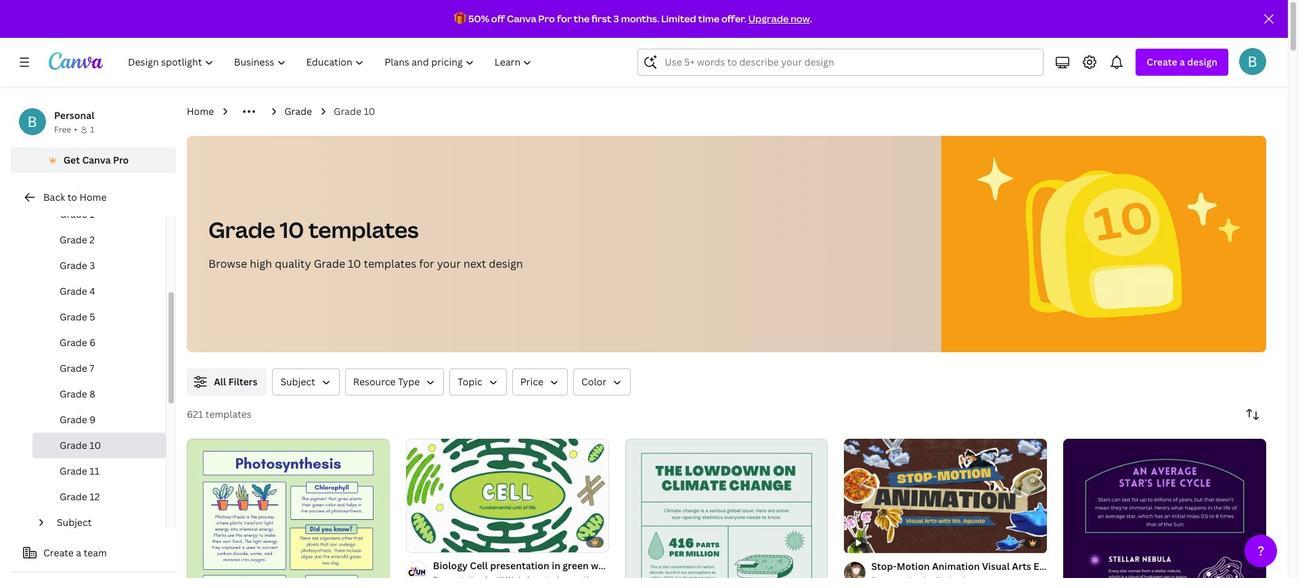 Task type: vqa. For each thing, say whether or not it's contained in the screenshot.
our
no



Task type: locate. For each thing, give the bounding box(es) containing it.
for left the the
[[557, 12, 572, 25]]

1 vertical spatial subject
[[57, 517, 92, 529]]

resource type
[[353, 376, 420, 389]]

0 vertical spatial a
[[1180, 56, 1185, 68]]

1 left of
[[416, 537, 419, 547]]

1 horizontal spatial subject
[[281, 376, 315, 389]]

1 right •
[[90, 124, 94, 135]]

1 horizontal spatial a
[[1180, 56, 1185, 68]]

off
[[491, 12, 505, 25]]

10
[[364, 105, 375, 118], [280, 215, 304, 244], [348, 257, 361, 271], [90, 439, 101, 452]]

create inside dropdown button
[[1147, 56, 1178, 68]]

2 vertical spatial 1
[[416, 537, 419, 547]]

0 horizontal spatial pro
[[113, 154, 129, 167]]

0 horizontal spatial home
[[79, 191, 107, 204]]

0 horizontal spatial for
[[419, 257, 434, 271]]

0 vertical spatial subject button
[[272, 369, 340, 396]]

grade 1 link
[[32, 202, 166, 227]]

canva
[[507, 12, 537, 25], [82, 154, 111, 167]]

6
[[90, 336, 96, 349]]

for
[[557, 12, 572, 25], [419, 257, 434, 271]]

pro
[[538, 12, 555, 25], [113, 154, 129, 167]]

1 vertical spatial grade 10
[[60, 439, 101, 452]]

0 horizontal spatial 3
[[90, 259, 95, 272]]

home
[[187, 105, 214, 118], [79, 191, 107, 204]]

1 horizontal spatial create
[[1147, 56, 1178, 68]]

1 for 1 of 25
[[416, 537, 419, 547]]

1 horizontal spatial for
[[557, 12, 572, 25]]

grade
[[284, 105, 312, 118], [334, 105, 361, 118], [60, 208, 87, 221], [209, 215, 275, 244], [60, 234, 87, 246], [314, 257, 345, 271], [60, 259, 87, 272], [60, 285, 87, 298], [60, 311, 87, 324], [60, 336, 87, 349], [60, 362, 87, 375], [60, 388, 87, 401], [60, 414, 87, 427], [60, 439, 87, 452], [60, 465, 87, 478], [60, 491, 87, 504]]

1 vertical spatial home
[[79, 191, 107, 204]]

pro up back to home link
[[113, 154, 129, 167]]

browse high quality grade 10 templates for your next design
[[209, 257, 523, 271]]

grade 12 link
[[32, 485, 166, 510]]

now
[[791, 12, 810, 25]]

create for create a team
[[43, 547, 74, 560]]

3
[[614, 12, 619, 25], [90, 259, 95, 272]]

indigo and purple lined star life cycle astronomy infographic image
[[1064, 439, 1267, 579]]

templates left your
[[364, 257, 416, 271]]

None search field
[[638, 49, 1044, 76]]

grade 6 link
[[32, 330, 166, 356]]

grade 4 link
[[32, 279, 166, 305]]

0 vertical spatial pro
[[538, 12, 555, 25]]

design left brad klo image
[[1188, 56, 1218, 68]]

back to home link
[[11, 184, 176, 211]]

back
[[43, 191, 65, 204]]

0 vertical spatial create
[[1147, 56, 1178, 68]]

0 horizontal spatial create
[[43, 547, 74, 560]]

0 horizontal spatial canva
[[82, 154, 111, 167]]

templates
[[309, 215, 419, 244], [364, 257, 416, 271], [206, 408, 252, 421]]

1 horizontal spatial home
[[187, 105, 214, 118]]

1 horizontal spatial design
[[1188, 56, 1218, 68]]

grade 10
[[334, 105, 375, 118], [60, 439, 101, 452]]

1 of 25 link
[[406, 439, 609, 553]]

get canva pro
[[63, 154, 129, 167]]

0 vertical spatial 3
[[614, 12, 619, 25]]

team
[[84, 547, 107, 560]]

subject button right filters
[[272, 369, 340, 396]]

biology
[[433, 560, 468, 573]]

1
[[90, 124, 94, 135], [90, 208, 95, 221], [416, 537, 419, 547]]

0 vertical spatial canva
[[507, 12, 537, 25]]

1 down back to home at the left top of page
[[90, 208, 95, 221]]

a
[[1180, 56, 1185, 68], [76, 547, 81, 560]]

subject button
[[272, 369, 340, 396], [51, 510, 158, 536]]

create a team
[[43, 547, 107, 560]]

2 vertical spatial templates
[[206, 408, 252, 421]]

10 up "quality"
[[280, 215, 304, 244]]

get canva pro button
[[11, 148, 176, 173]]

0 vertical spatial subject
[[281, 376, 315, 389]]

templates up browse high quality grade 10 templates for your next design
[[309, 215, 419, 244]]

0 horizontal spatial grade 10
[[60, 439, 101, 452]]

green and blue lined photosynthesis biology worksheet image
[[187, 440, 390, 579]]

design right next
[[489, 257, 523, 271]]

style
[[671, 560, 693, 573]]

0 vertical spatial for
[[557, 12, 572, 25]]

0 horizontal spatial a
[[76, 547, 81, 560]]

3 right 'first'
[[614, 12, 619, 25]]

a inside create a team button
[[76, 547, 81, 560]]

1 horizontal spatial grade 10
[[334, 105, 375, 118]]

subject right filters
[[281, 376, 315, 389]]

brad klo image
[[1240, 48, 1267, 75]]

3 up 4
[[90, 259, 95, 272]]

pro left the the
[[538, 12, 555, 25]]

topic button
[[450, 369, 507, 396]]

1 vertical spatial pro
[[113, 154, 129, 167]]

1 vertical spatial create
[[43, 547, 74, 560]]

10 down grade 10 templates
[[348, 257, 361, 271]]

1 horizontal spatial pro
[[538, 12, 555, 25]]

0 vertical spatial 1
[[90, 124, 94, 135]]

12
[[90, 491, 100, 504]]

upgrade
[[749, 12, 789, 25]]

•
[[74, 124, 77, 135]]

0 vertical spatial design
[[1188, 56, 1218, 68]]

1 horizontal spatial subject button
[[272, 369, 340, 396]]

canva inside button
[[82, 154, 111, 167]]

a inside create a design dropdown button
[[1180, 56, 1185, 68]]

in
[[552, 560, 561, 573]]

1 vertical spatial subject button
[[51, 510, 158, 536]]

1 horizontal spatial canva
[[507, 12, 537, 25]]

.
[[810, 12, 812, 25]]

high
[[250, 257, 272, 271]]

0 vertical spatial templates
[[309, 215, 419, 244]]

1 vertical spatial canva
[[82, 154, 111, 167]]

create inside button
[[43, 547, 74, 560]]

0 vertical spatial grade 10
[[334, 105, 375, 118]]

all
[[214, 376, 226, 389]]

1 vertical spatial for
[[419, 257, 434, 271]]

quality
[[275, 257, 311, 271]]

subject button down 12
[[51, 510, 158, 536]]

0 horizontal spatial design
[[489, 257, 523, 271]]

grade 10 up grade 11 on the left of page
[[60, 439, 101, 452]]

canva right off
[[507, 12, 537, 25]]

for left your
[[419, 257, 434, 271]]

8
[[90, 388, 95, 401]]

grade 7 link
[[32, 356, 166, 382]]

grade 10 down "top level navigation" element
[[334, 105, 375, 118]]

green
[[563, 560, 589, 573]]

illustrative
[[619, 560, 669, 573]]

offer.
[[722, 12, 747, 25]]

1 vertical spatial a
[[76, 547, 81, 560]]

0 horizontal spatial subject
[[57, 517, 92, 529]]

templates down all filters button
[[206, 408, 252, 421]]

canva right get on the top of the page
[[82, 154, 111, 167]]

first
[[592, 12, 612, 25]]

top level navigation element
[[119, 49, 544, 76]]

green lined climate change environment infographic image
[[625, 439, 828, 579]]

1 vertical spatial design
[[489, 257, 523, 271]]

create a team button
[[11, 540, 176, 567]]

25
[[431, 537, 439, 547]]

design inside dropdown button
[[1188, 56, 1218, 68]]

11
[[90, 465, 100, 478]]

your
[[437, 257, 461, 271]]

subject
[[281, 376, 315, 389], [57, 517, 92, 529]]

create
[[1147, 56, 1178, 68], [43, 547, 74, 560]]

0 horizontal spatial subject button
[[51, 510, 158, 536]]

get
[[63, 154, 80, 167]]

subject down grade 12
[[57, 517, 92, 529]]

type
[[398, 376, 420, 389]]

1 horizontal spatial 3
[[614, 12, 619, 25]]

1 for 1
[[90, 124, 94, 135]]

grade 4
[[60, 285, 95, 298]]

50%
[[468, 12, 489, 25]]



Task type: describe. For each thing, give the bounding box(es) containing it.
next
[[464, 257, 486, 271]]

10 down grade 9 link
[[90, 439, 101, 452]]

🎁
[[454, 12, 467, 25]]

biology cell presentation in green white illustrative style image
[[406, 439, 609, 553]]

🎁 50% off canva pro for the first 3 months. limited time offer. upgrade now .
[[454, 12, 812, 25]]

cell
[[470, 560, 488, 573]]

free
[[54, 124, 71, 135]]

1 of 25
[[416, 537, 439, 547]]

grade 10 templates
[[209, 215, 419, 244]]

back to home
[[43, 191, 107, 204]]

10 down "top level navigation" element
[[364, 105, 375, 118]]

1 vertical spatial templates
[[364, 257, 416, 271]]

months.
[[621, 12, 659, 25]]

grade 3 link
[[32, 253, 166, 279]]

1 vertical spatial 1
[[90, 208, 95, 221]]

personal
[[54, 109, 94, 122]]

grade 9
[[60, 414, 96, 427]]

grade 8
[[60, 388, 95, 401]]

5
[[90, 311, 95, 324]]

pro inside button
[[113, 154, 129, 167]]

create a design button
[[1136, 49, 1229, 76]]

biology cell presentation in green white illustrative style
[[433, 560, 693, 573]]

grade 2 link
[[32, 227, 166, 253]]

a for design
[[1180, 56, 1185, 68]]

price button
[[512, 369, 568, 396]]

4
[[90, 285, 95, 298]]

grade 7
[[60, 362, 94, 375]]

the
[[574, 12, 590, 25]]

grade 1
[[60, 208, 95, 221]]

grade 5
[[60, 311, 95, 324]]

grade 5 link
[[32, 305, 166, 330]]

2
[[90, 234, 95, 246]]

create a design
[[1147, 56, 1218, 68]]

presentation
[[490, 560, 550, 573]]

price
[[520, 376, 544, 389]]

Sort by button
[[1240, 401, 1267, 429]]

resource type button
[[345, 369, 444, 396]]

grade 11
[[60, 465, 100, 478]]

all filters button
[[187, 369, 267, 396]]

0 vertical spatial home
[[187, 105, 214, 118]]

to
[[67, 191, 77, 204]]

grade 2
[[60, 234, 95, 246]]

grade 12
[[60, 491, 100, 504]]

limited
[[661, 12, 696, 25]]

browse
[[209, 257, 247, 271]]

grade 6
[[60, 336, 96, 349]]

621 templates
[[187, 408, 252, 421]]

biology cell presentation in green white illustrative style link
[[433, 559, 693, 574]]

grade 11 link
[[32, 459, 166, 485]]

home inside back to home link
[[79, 191, 107, 204]]

7
[[90, 362, 94, 375]]

resource
[[353, 376, 396, 389]]

621
[[187, 408, 203, 421]]

create for create a design
[[1147, 56, 1178, 68]]

home link
[[187, 104, 214, 119]]

all filters
[[214, 376, 258, 389]]

topic
[[458, 376, 482, 389]]

free •
[[54, 124, 77, 135]]

white
[[591, 560, 617, 573]]

grade 8 link
[[32, 382, 166, 408]]

Search search field
[[665, 49, 1035, 75]]

of
[[421, 537, 429, 547]]

9
[[90, 414, 96, 427]]

a for team
[[76, 547, 81, 560]]

color
[[582, 376, 607, 389]]

grade 3
[[60, 259, 95, 272]]

grade 9 link
[[32, 408, 166, 433]]

filters
[[228, 376, 258, 389]]

time
[[698, 12, 720, 25]]

upgrade now button
[[749, 12, 810, 25]]

color button
[[573, 369, 631, 396]]

1 vertical spatial 3
[[90, 259, 95, 272]]



